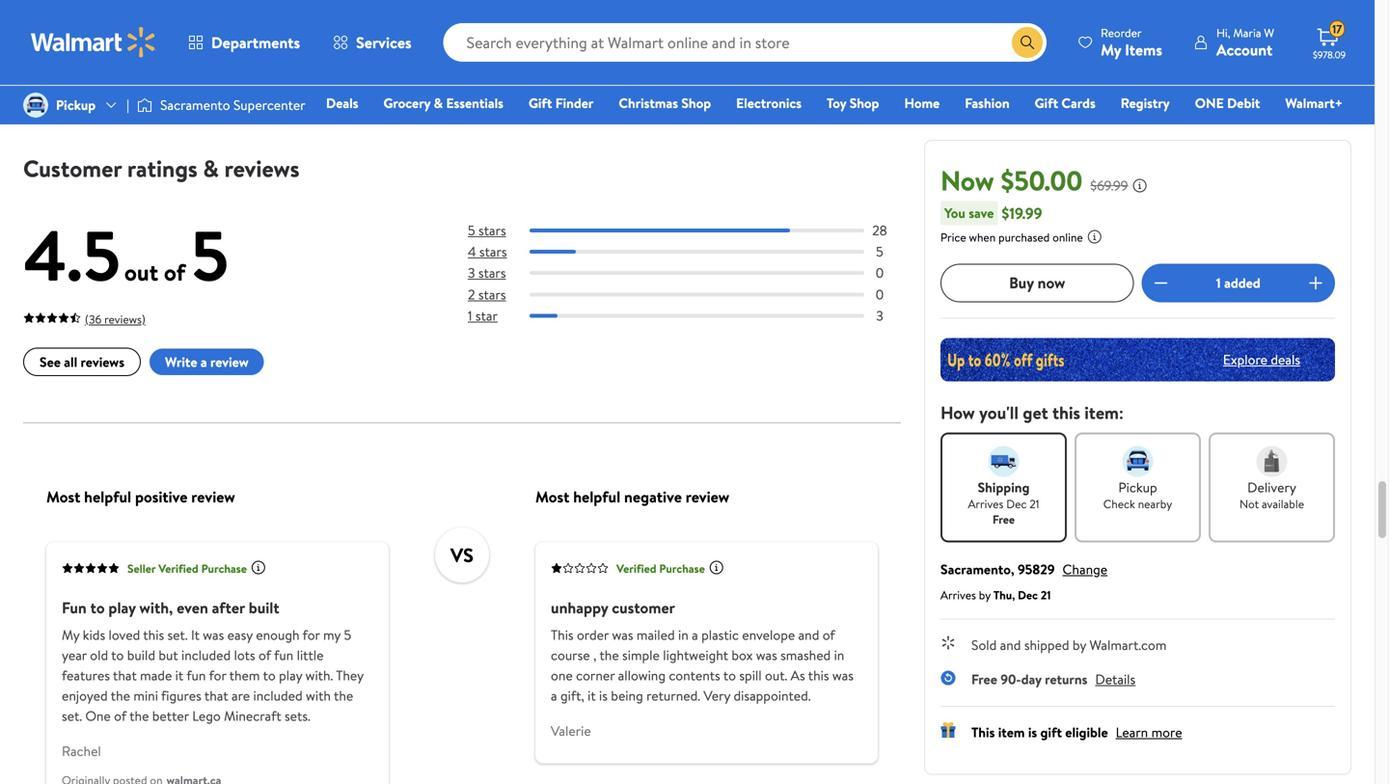 Task type: locate. For each thing, give the bounding box(es) containing it.
2 verified from the left
[[616, 561, 656, 577]]

buy
[[1009, 272, 1034, 293]]

the for toy
[[140, 0, 164, 11]]

the inside lego minecraft the mushroom house 21179 building toy set for kids age 8 plus, gift idea with alex, spider jockey & mooshroom animal figures
[[798, 0, 823, 11]]

1 vertical spatial 1
[[468, 306, 472, 325]]

enjoyed
[[62, 687, 108, 706]]

added
[[1224, 273, 1260, 292]]

1 horizontal spatial 1
[[1216, 273, 1221, 292]]

in right smashed at the bottom of page
[[834, 646, 844, 665]]

198
[[747, 61, 764, 77]]

1 lego from the left
[[27, 0, 67, 11]]

2 horizontal spatial 3+
[[689, 92, 702, 109]]

building for bee
[[564, 11, 617, 32]]

stars for 3 stars
[[478, 264, 506, 283]]

delivery down intent image for delivery
[[1247, 478, 1296, 497]]

alex,
[[826, 53, 859, 74]]

grocery
[[383, 94, 430, 112]]

house inside lego minecraft the panda haven toy house with animals 21245
[[99, 11, 141, 32]]

debit
[[1227, 94, 1260, 112]]

birthday
[[566, 96, 622, 117]]

included down the it
[[181, 646, 231, 665]]

0 horizontal spatial purchase
[[201, 561, 247, 577]]

21
[[1029, 496, 1039, 512], [1041, 587, 1051, 603]]

house left 21179
[[761, 11, 803, 32]]

0 horizontal spatial set
[[621, 11, 643, 32]]

purchase left the verified purchase information icon
[[659, 561, 705, 577]]

0 vertical spatial 3
[[468, 264, 475, 283]]

5 right my
[[344, 626, 351, 645]]

intent image for shipping image
[[988, 446, 1019, 477]]

and inside lego minecraft the skeleton dungeon set, 21189 construction toy for kids with caves, mobs and figures with crossbow accessories
[[366, 53, 390, 74]]

toy shop
[[827, 94, 879, 112]]

animal inside lego minecraft the mushroom house 21179 building toy set for kids age 8 plus, gift idea with alex, spider jockey & mooshroom animal figures
[[685, 96, 731, 117]]

increase quantity lego minecraft the training grounds house building set, 21183 cave toy, current quantity 1 image
[[1304, 271, 1327, 294]]

gift
[[732, 53, 758, 74], [529, 94, 552, 112], [1035, 94, 1058, 112], [625, 96, 652, 117]]

0 horizontal spatial animal
[[550, 74, 596, 96]]

rachel
[[62, 742, 101, 761]]

customer ratings & reviews
[[23, 153, 300, 185]]

with
[[145, 11, 174, 32], [583, 32, 612, 53], [246, 53, 275, 74], [793, 53, 822, 74], [299, 74, 328, 96], [306, 687, 331, 706]]

shop down "8"
[[681, 94, 711, 112]]

0 vertical spatial is
[[599, 687, 608, 706]]

set. down enjoyed
[[62, 707, 82, 726]]

0 horizontal spatial fun
[[186, 667, 206, 685]]

& right jockey
[[780, 74, 791, 96]]

house,
[[530, 53, 577, 74]]

of up smashed at the bottom of page
[[823, 626, 835, 645]]

dec down intent image for shipping
[[1006, 496, 1027, 512]]

1 horizontal spatial 3+
[[470, 92, 483, 109]]

a up lightweight
[[692, 626, 698, 645]]

my inside fun to play with, even after built my kids loved this set. it was easy enough for my 5 year old to build but included lots of fun little features that made it fun for them to play with. they enjoyed the mini figures that are included with the set. one of the better lego minecraft sets.
[[62, 626, 80, 645]]

0 horizontal spatial a
[[201, 353, 207, 372]]

1 horizontal spatial 3+ day shipping
[[470, 92, 547, 109]]

included up sets. at the bottom left of the page
[[253, 687, 303, 706]]

plus,
[[698, 53, 728, 74]]

see all reviews
[[40, 353, 124, 372]]

1 horizontal spatial 21
[[1041, 587, 1051, 603]]

4.5 out of 5
[[23, 207, 229, 304]]

2 3+ day shipping from the left
[[470, 92, 547, 109]]

the left mini
[[111, 687, 130, 706]]

the
[[140, 0, 164, 11], [359, 0, 384, 11], [579, 0, 603, 11], [798, 0, 823, 11]]

0 vertical spatial free
[[993, 511, 1015, 527]]

0 vertical spatial it
[[175, 667, 183, 685]]

in up lightweight
[[678, 626, 689, 645]]

course
[[551, 646, 590, 665]]

delivery left |
[[76, 92, 118, 109]]

0 horizontal spatial 3+ day shipping
[[129, 92, 207, 109]]

helpful for positive
[[84, 487, 131, 508]]

review for most helpful positive review
[[191, 487, 235, 508]]

this up build
[[143, 626, 164, 645]]

1 house from the left
[[99, 11, 141, 32]]

progress bar for 4 stars
[[530, 250, 864, 254]]

stars right 2
[[478, 285, 506, 304]]

kids inside lego minecraft the skeleton dungeon set, 21189 construction toy for kids with caves, mobs and figures with crossbow accessories
[[387, 32, 415, 53]]

0 vertical spatial this
[[1052, 401, 1080, 425]]

delivery left 1-
[[295, 92, 337, 109]]

progress bar
[[530, 229, 864, 233], [530, 250, 864, 254], [530, 271, 864, 275], [530, 293, 864, 297], [530, 314, 864, 318]]

christmas shop link
[[610, 93, 720, 113]]

set left the - at top
[[621, 11, 643, 32]]

electronics link
[[727, 93, 810, 113]]

price
[[941, 229, 966, 245]]

play up loved
[[108, 598, 136, 619]]

2 vertical spatial this
[[808, 667, 829, 685]]

lego inside lego minecraft the panda haven toy house with animals 21245
[[27, 0, 67, 11]]

0 horizontal spatial play
[[108, 598, 136, 619]]

reviews right all on the left
[[81, 353, 124, 372]]

3+ day shipping up ratings
[[129, 92, 207, 109]]

it
[[175, 667, 183, 685], [588, 687, 596, 706]]

lego up "departments"
[[246, 0, 287, 11]]

& inside lego minecraft the mushroom house 21179 building toy set for kids age 8 plus, gift idea with alex, spider jockey & mooshroom animal figures
[[780, 74, 791, 96]]

1 horizontal spatial helpful
[[573, 487, 620, 508]]

to right the fun
[[90, 598, 105, 619]]

3+ day shipping for 8
[[689, 92, 767, 109]]

3+ for 8
[[689, 92, 702, 109]]

$19.99
[[1002, 202, 1042, 224]]

stars for 4 stars
[[479, 242, 507, 261]]

day
[[145, 92, 162, 109], [357, 92, 374, 109], [486, 92, 503, 109], [705, 92, 722, 109], [1021, 670, 1042, 689]]

figures down 198
[[735, 96, 784, 117]]

verified right seller
[[158, 561, 198, 577]]

minecraft inside lego minecraft the panda haven toy house with animals 21245
[[71, 0, 137, 11]]

1 vertical spatial 21
[[1041, 587, 1051, 603]]

dec inside sacramento, 95829 change arrives by thu, dec 21
[[1018, 587, 1038, 603]]

the left bee
[[579, 0, 603, 11]]

easy
[[227, 626, 253, 645]]

1 product group from the left
[[27, 0, 219, 120]]

1 shop from the left
[[681, 94, 711, 112]]

game
[[466, 96, 505, 117]]

sold
[[971, 635, 997, 654]]

that down build
[[113, 667, 137, 685]]

with inside lego minecraft the bee cottage 21241 building set - construction toy with buildable house, farm, baby zombie, and animal figures, game inspired birthday gift idea for boys and girls ages 8+
[[583, 32, 612, 53]]

2 lego from the left
[[246, 0, 287, 11]]

2 most from the left
[[535, 487, 569, 508]]

1 horizontal spatial in
[[834, 646, 844, 665]]

0 vertical spatial reviews
[[224, 153, 300, 185]]

0 vertical spatial 21
[[1029, 496, 1039, 512]]

1 3+ day shipping from the left
[[129, 92, 207, 109]]

kids inside lego minecraft the mushroom house 21179 building toy set for kids age 8 plus, gift idea with alex, spider jockey & mooshroom animal figures
[[818, 32, 845, 53]]

stars down 4 stars
[[478, 264, 506, 283]]

0 horizontal spatial 21
[[1029, 496, 1039, 512]]

of right out
[[164, 256, 185, 289]]

registry
[[1121, 94, 1170, 112]]

1 horizontal spatial that
[[204, 687, 228, 706]]

0 horizontal spatial figures
[[246, 74, 295, 96]]

most for most helpful negative review
[[535, 487, 569, 508]]

2 shop from the left
[[850, 94, 879, 112]]

that
[[113, 667, 137, 685], [204, 687, 228, 706]]

1 vertical spatial idea
[[466, 117, 494, 138]]

1 vertical spatial set.
[[62, 707, 82, 726]]

1 horizontal spatial animal
[[685, 96, 731, 117]]

my
[[323, 626, 341, 645]]

3 stars
[[468, 264, 506, 283]]

shipping
[[978, 478, 1030, 497]]

2 product group from the left
[[246, 0, 439, 120]]

0 horizontal spatial verified
[[158, 561, 198, 577]]

0 horizontal spatial included
[[181, 646, 231, 665]]

product group
[[27, 0, 219, 120], [246, 0, 439, 120], [466, 0, 658, 159], [685, 0, 878, 120]]

stars right 4
[[479, 242, 507, 261]]

17
[[1332, 21, 1342, 37]]

1 horizontal spatial verified
[[616, 561, 656, 577]]

1 horizontal spatial set
[[768, 32, 791, 53]]

2 3+ from the left
[[470, 92, 483, 109]]

1 vertical spatial 0
[[876, 285, 884, 304]]

2 progress bar from the top
[[530, 250, 864, 254]]

0 horizontal spatial 3+
[[129, 92, 142, 109]]

0 vertical spatial set.
[[167, 626, 188, 645]]

minecraft up walmart site-wide "search box"
[[729, 0, 795, 11]]

2
[[468, 285, 475, 304]]

& right grocery
[[434, 94, 443, 112]]

2 horizontal spatial 3+ day shipping
[[689, 92, 767, 109]]

delivery
[[76, 92, 118, 109], [295, 92, 337, 109], [1247, 478, 1296, 497]]

1 the from the left
[[140, 0, 164, 11]]

it inside unhappy customer this order was mailed in a plastic envelope and of course , the simple lightweight box was smashed in one corner allowing contents to spill out.  as this was a gift, it is being returned.  very disappointed.
[[588, 687, 596, 706]]

shop down the alex,
[[850, 94, 879, 112]]

of
[[164, 256, 185, 289], [823, 626, 835, 645], [259, 646, 271, 665], [114, 707, 126, 726]]

minecraft inside lego minecraft the skeleton dungeon set, 21189 construction toy for kids with caves, mobs and figures with crossbow accessories
[[291, 0, 356, 11]]

1 horizontal spatial fun
[[274, 646, 293, 665]]

get
[[1023, 401, 1048, 425]]

3 up 2
[[468, 264, 475, 283]]

delivery for animals
[[76, 92, 118, 109]]

& right ratings
[[203, 153, 219, 185]]

2 construction from the left
[[466, 32, 554, 53]]

is left gift
[[1028, 723, 1037, 742]]

minecraft up house,
[[510, 0, 576, 11]]

the right ,
[[599, 646, 619, 665]]

0 horizontal spatial is
[[599, 687, 608, 706]]

by right shipped
[[1073, 635, 1086, 654]]

lego inside lego minecraft the skeleton dungeon set, 21189 construction toy for kids with caves, mobs and figures with crossbow accessories
[[246, 0, 287, 11]]

minecraft for house
[[729, 0, 795, 11]]

0 horizontal spatial this
[[551, 626, 574, 645]]

4 stars
[[468, 242, 507, 261]]

lego inside lego minecraft the mushroom house 21179 building toy set for kids age 8 plus, gift idea with alex, spider jockey & mooshroom animal figures
[[685, 0, 726, 11]]

reviews down the supercenter in the top left of the page
[[224, 153, 300, 185]]

2 horizontal spatial this
[[1052, 401, 1080, 425]]

0 vertical spatial a
[[201, 353, 207, 372]]

0 vertical spatial this
[[551, 626, 574, 645]]

stars for 2 stars
[[478, 285, 506, 304]]

0 horizontal spatial building
[[564, 11, 617, 32]]

construction inside lego minecraft the bee cottage 21241 building set - construction toy with buildable house, farm, baby zombie, and animal figures, game inspired birthday gift idea for boys and girls ages 8+
[[466, 32, 554, 53]]

review
[[210, 353, 249, 372], [191, 487, 235, 508], [686, 487, 729, 508]]

it inside fun to play with, even after built my kids loved this set. it was easy enough for my 5 year old to build but included lots of fun little features that made it fun for them to play with. they enjoyed the mini figures that are included with the set. one of the better lego minecraft sets.
[[175, 667, 183, 685]]

pickup down intent image for pickup
[[1118, 478, 1157, 497]]

minecraft for cottage
[[510, 0, 576, 11]]

0 horizontal spatial helpful
[[84, 487, 131, 508]]

3 3+ from the left
[[689, 92, 702, 109]]

was right as
[[832, 667, 854, 685]]

lego up walmart site-wide "search box"
[[685, 0, 726, 11]]

shipped
[[1024, 635, 1069, 654]]

shop for christmas shop
[[681, 94, 711, 112]]

minecraft inside lego minecraft the bee cottage 21241 building set - construction toy with buildable house, farm, baby zombie, and animal figures, game inspired birthday gift idea for boys and girls ages 8+
[[510, 0, 576, 11]]

is down corner
[[599, 687, 608, 706]]

for left the alex,
[[794, 32, 814, 53]]

1 horizontal spatial play
[[279, 667, 302, 685]]

shipping right 1-
[[377, 92, 418, 109]]

are
[[232, 687, 250, 706]]

most for most helpful positive review
[[46, 487, 80, 508]]

 image
[[137, 95, 152, 115]]

0 horizontal spatial by
[[979, 587, 991, 603]]

this inside fun to play with, even after built my kids loved this set. it was easy enough for my 5 year old to build but included lots of fun little features that made it fun for them to play with. they enjoyed the mini figures that are included with the set. one of the better lego minecraft sets.
[[143, 626, 164, 645]]

 image
[[23, 93, 48, 118]]

maria
[[1233, 25, 1261, 41]]

figures inside lego minecraft the skeleton dungeon set, 21189 construction toy for kids with caves, mobs and figures with crossbow accessories
[[246, 74, 295, 96]]

grocery & essentials link
[[375, 93, 512, 113]]

helpful left the negative
[[573, 487, 620, 508]]

arrives down sacramento,
[[941, 587, 976, 603]]

set left 21179
[[768, 32, 791, 53]]

2 house from the left
[[761, 11, 803, 32]]

the inside lego minecraft the skeleton dungeon set, 21189 construction toy for kids with caves, mobs and figures with crossbow accessories
[[359, 0, 384, 11]]

2 horizontal spatial a
[[692, 626, 698, 645]]

loved
[[109, 626, 140, 645]]

free left 90-
[[971, 670, 997, 689]]

shipping right |
[[165, 92, 207, 109]]

3 for 3
[[876, 306, 883, 325]]

kids up crossbow at left top
[[387, 32, 415, 53]]

pickup
[[31, 92, 64, 109], [250, 92, 284, 109], [56, 95, 96, 114], [1118, 478, 1157, 497]]

a right "write"
[[201, 353, 207, 372]]

minecraft up services 'popup button' at the left of the page
[[291, 0, 356, 11]]

1 horizontal spatial this
[[971, 723, 995, 742]]

fun up figures
[[186, 667, 206, 685]]

lego left 21241
[[466, 0, 506, 11]]

2 kids from the left
[[818, 32, 845, 53]]

buy now
[[1009, 272, 1065, 293]]

enough
[[256, 626, 300, 645]]

1 vertical spatial this
[[143, 626, 164, 645]]

1 horizontal spatial shop
[[850, 94, 879, 112]]

services button
[[316, 19, 428, 66]]

gift inside lego minecraft the bee cottage 21241 building set - construction toy with buildable house, farm, baby zombie, and animal figures, game inspired birthday gift idea for boys and girls ages 8+
[[625, 96, 652, 117]]

hi, maria w account
[[1216, 25, 1274, 60]]

one debit link
[[1186, 93, 1269, 113]]

0 horizontal spatial this
[[143, 626, 164, 645]]

idea inside lego minecraft the bee cottage 21241 building set - construction toy with buildable house, farm, baby zombie, and animal figures, game inspired birthday gift idea for boys and girls ages 8+
[[466, 117, 494, 138]]

1 vertical spatial my
[[62, 626, 80, 645]]

arrives
[[968, 496, 1004, 512], [941, 587, 976, 603]]

0 horizontal spatial 1
[[468, 306, 472, 325]]

1 horizontal spatial 3
[[876, 306, 883, 325]]

house left 'panda'
[[99, 11, 141, 32]]

fun down enough
[[274, 646, 293, 665]]

verified purchase information image
[[709, 560, 724, 576]]

building inside lego minecraft the bee cottage 21241 building set - construction toy with buildable house, farm, baby zombie, and animal figures, game inspired birthday gift idea for boys and girls ages 8+
[[564, 11, 617, 32]]

1 vertical spatial 3
[[876, 306, 883, 325]]

hi,
[[1216, 25, 1230, 41]]

0
[[876, 264, 884, 283], [876, 285, 884, 304]]

1 verified from the left
[[158, 561, 198, 577]]

1 horizontal spatial purchase
[[659, 561, 705, 577]]

0 horizontal spatial &
[[203, 153, 219, 185]]

2 stars
[[468, 285, 506, 304]]

1 vertical spatial it
[[588, 687, 596, 706]]

the inside lego minecraft the bee cottage 21241 building set - construction toy with buildable house, farm, baby zombie, and animal figures, game inspired birthday gift idea for boys and girls ages 8+
[[579, 0, 603, 11]]

4 product group from the left
[[685, 0, 878, 120]]

3 3+ day shipping from the left
[[689, 92, 767, 109]]

2 the from the left
[[359, 0, 384, 11]]

0 horizontal spatial it
[[175, 667, 183, 685]]

construction inside lego minecraft the skeleton dungeon set, 21189 construction toy for kids with caves, mobs and figures with crossbow accessories
[[246, 32, 334, 53]]

3 progress bar from the top
[[530, 271, 864, 275]]

3+ day shipping down buildable
[[470, 92, 547, 109]]

better
[[152, 707, 189, 726]]

1 horizontal spatial house
[[761, 11, 803, 32]]

0 horizontal spatial 3
[[468, 264, 475, 283]]

0 horizontal spatial reviews
[[81, 353, 124, 372]]

this left item
[[971, 723, 995, 742]]

gift finder link
[[520, 93, 602, 113]]

a left gift,
[[551, 687, 557, 706]]

3 lego from the left
[[466, 0, 506, 11]]

is inside unhappy customer this order was mailed in a plastic envelope and of course , the simple lightweight box was smashed in one corner allowing contents to spill out.  as this was a gift, it is being returned.  very disappointed.
[[599, 687, 608, 706]]

sets.
[[285, 707, 310, 726]]

(36 reviews) link
[[23, 307, 145, 329]]

delivery for toy
[[295, 92, 337, 109]]

1 vertical spatial arrives
[[941, 587, 976, 603]]

1 horizontal spatial my
[[1101, 39, 1121, 60]]

this up course
[[551, 626, 574, 645]]

2 helpful from the left
[[573, 487, 620, 508]]

toy inside lego minecraft the mushroom house 21179 building toy set for kids age 8 plus, gift idea with alex, spider jockey & mooshroom animal figures
[[742, 32, 765, 53]]

to right them
[[263, 667, 276, 685]]

3 product group from the left
[[466, 0, 658, 159]]

it up figures
[[175, 667, 183, 685]]

set
[[621, 11, 643, 32], [768, 32, 791, 53]]

more
[[1151, 723, 1182, 742]]

1 helpful from the left
[[84, 487, 131, 508]]

21 down '95829'
[[1041, 587, 1051, 603]]

3 shipping from the left
[[506, 92, 547, 109]]

2 0 from the top
[[876, 285, 884, 304]]

1 vertical spatial dec
[[1018, 587, 1038, 603]]

4 progress bar from the top
[[530, 293, 864, 297]]

21245
[[83, 32, 122, 53]]

the up walmart site-wide "search box"
[[798, 0, 823, 11]]

they
[[336, 667, 363, 685]]

1 0 from the top
[[876, 264, 884, 283]]

1 most from the left
[[46, 487, 80, 508]]

by left thu,
[[979, 587, 991, 603]]

1 construction from the left
[[246, 32, 334, 53]]

old
[[90, 646, 108, 665]]

sold and shipped by walmart.com
[[971, 635, 1167, 654]]

lego for lego minecraft the panda haven toy house with animals 21245
[[27, 0, 67, 11]]

0 vertical spatial included
[[181, 646, 231, 665]]

3 the from the left
[[579, 0, 603, 11]]

1 left star
[[468, 306, 472, 325]]

1 horizontal spatial figures
[[735, 96, 784, 117]]

free inside shipping arrives dec 21 free
[[993, 511, 1015, 527]]

included
[[181, 646, 231, 665], [253, 687, 303, 706]]

0 horizontal spatial delivery
[[76, 92, 118, 109]]

0 horizontal spatial idea
[[466, 117, 494, 138]]

building inside lego minecraft the mushroom house 21179 building toy set for kids age 8 plus, gift idea with alex, spider jockey & mooshroom animal figures
[[685, 32, 739, 53]]

this inside unhappy customer this order was mailed in a plastic envelope and of course , the simple lightweight box was smashed in one corner allowing contents to spill out.  as this was a gift, it is being returned.  very disappointed.
[[808, 667, 829, 685]]

house inside lego minecraft the mushroom house 21179 building toy set for kids age 8 plus, gift idea with alex, spider jockey & mooshroom animal figures
[[761, 11, 803, 32]]

0 vertical spatial 1
[[1216, 273, 1221, 292]]

lego inside lego minecraft the bee cottage 21241 building set - construction toy with buildable house, farm, baby zombie, and animal figures, game inspired birthday gift idea for boys and girls ages 8+
[[466, 0, 506, 11]]

0 horizontal spatial that
[[113, 667, 137, 685]]

valerie
[[551, 722, 591, 741]]

toy
[[73, 11, 95, 32], [338, 32, 360, 53], [557, 32, 580, 53], [742, 32, 765, 53], [827, 94, 846, 112]]

my up year at the bottom of the page
[[62, 626, 80, 645]]

verified up the customer
[[616, 561, 656, 577]]

4 lego from the left
[[685, 0, 726, 11]]

shipping up boys
[[506, 92, 547, 109]]

2 horizontal spatial delivery
[[1247, 478, 1296, 497]]

zombie,
[[466, 74, 519, 96]]

3+ for buildable
[[470, 92, 483, 109]]

progress bar for 1 star
[[530, 314, 864, 318]]

for right mobs
[[364, 32, 384, 53]]

the
[[599, 646, 619, 665], [111, 687, 130, 706], [334, 687, 353, 706], [129, 707, 149, 726]]

fashion
[[965, 94, 1010, 112]]

shop for toy shop
[[850, 94, 879, 112]]

0 horizontal spatial construction
[[246, 32, 334, 53]]

purchase left seller verified purchase information image
[[201, 561, 247, 577]]

explore
[[1223, 350, 1268, 369]]

for inside lego minecraft the mushroom house 21179 building toy set for kids age 8 plus, gift idea with alex, spider jockey & mooshroom animal figures
[[794, 32, 814, 53]]

fashion link
[[956, 93, 1018, 113]]

arrives down intent image for shipping
[[968, 496, 1004, 512]]

the inside lego minecraft the panda haven toy house with animals 21245
[[140, 0, 164, 11]]

4 the from the left
[[798, 0, 823, 11]]

3+ day shipping down plus,
[[689, 92, 767, 109]]

free down shipping
[[993, 511, 1015, 527]]

as
[[791, 667, 805, 685]]

1 progress bar from the top
[[530, 229, 864, 233]]

legal information image
[[1087, 229, 1102, 244]]

1 vertical spatial this
[[971, 723, 995, 742]]

returned.
[[646, 687, 700, 706]]

kids for set,
[[387, 32, 415, 53]]

0 vertical spatial my
[[1101, 39, 1121, 60]]

1 horizontal spatial idea
[[762, 53, 790, 74]]

for up little
[[303, 626, 320, 645]]

free
[[993, 511, 1015, 527], [971, 670, 997, 689]]

minecraft up 21245
[[71, 0, 137, 11]]

dec right thu,
[[1018, 587, 1038, 603]]

delivery inside delivery not available
[[1247, 478, 1296, 497]]

1 horizontal spatial this
[[808, 667, 829, 685]]

kids left age
[[818, 32, 845, 53]]

this right as
[[808, 667, 829, 685]]

1 vertical spatial reviews
[[81, 353, 124, 372]]

5 down 28
[[876, 242, 883, 261]]

pickup left |
[[56, 95, 96, 114]]

for left boys
[[497, 117, 517, 138]]

learn
[[1116, 723, 1148, 742]]

for inside lego minecraft the skeleton dungeon set, 21189 construction toy for kids with caves, mobs and figures with crossbow accessories
[[364, 32, 384, 53]]

minecraft inside fun to play with, even after built my kids loved this set. it was easy enough for my 5 year old to build but included lots of fun little features that made it fun for them to play with. they enjoyed the mini figures that are included with the set. one of the better lego minecraft sets.
[[224, 707, 281, 726]]

this inside unhappy customer this order was mailed in a plastic envelope and of course , the simple lightweight box was smashed in one corner allowing contents to spill out.  as this was a gift, it is being returned.  very disappointed.
[[551, 626, 574, 645]]

most helpful positive review
[[46, 487, 235, 508]]

0 vertical spatial dec
[[1006, 496, 1027, 512]]

lego for lego minecraft the mushroom house 21179 building toy set for kids age 8 plus, gift idea with alex, spider jockey & mooshroom animal figures
[[685, 0, 726, 11]]

not
[[1240, 496, 1259, 512]]

christmas shop
[[619, 94, 711, 112]]

minecraft inside lego minecraft the mushroom house 21179 building toy set for kids age 8 plus, gift idea with alex, spider jockey & mooshroom animal figures
[[729, 0, 795, 11]]

this item is gift eligible learn more
[[971, 723, 1182, 742]]

pickup down "caves,"
[[250, 92, 284, 109]]

now $50.00
[[941, 162, 1083, 199]]

5 progress bar from the top
[[530, 314, 864, 318]]

1 horizontal spatial most
[[535, 487, 569, 508]]

gift,
[[560, 687, 584, 706]]

w
[[1264, 25, 1274, 41]]

learn more about strikethrough prices image
[[1132, 178, 1148, 193]]

0 vertical spatial 0
[[876, 264, 884, 283]]

0 horizontal spatial my
[[62, 626, 80, 645]]

purchase
[[201, 561, 247, 577], [659, 561, 705, 577]]

1 horizontal spatial included
[[253, 687, 303, 706]]

1 kids from the left
[[387, 32, 415, 53]]

1 horizontal spatial &
[[434, 94, 443, 112]]

my inside reorder my items
[[1101, 39, 1121, 60]]

1 horizontal spatial construction
[[466, 32, 554, 53]]

customer
[[23, 153, 122, 185]]

toy inside lego minecraft the panda haven toy house with animals 21245
[[73, 11, 95, 32]]

helpful left positive
[[84, 487, 131, 508]]

the down mini
[[129, 707, 149, 726]]

0 vertical spatial arrives
[[968, 496, 1004, 512]]

the up services 'popup button' at the left of the page
[[359, 0, 384, 11]]

sacramento,
[[941, 560, 1014, 579]]

0 horizontal spatial kids
[[387, 32, 415, 53]]

0 vertical spatial idea
[[762, 53, 790, 74]]

1 vertical spatial by
[[1073, 635, 1086, 654]]

review right the negative
[[686, 487, 729, 508]]



Task type: describe. For each thing, give the bounding box(es) containing it.
lego for lego minecraft the skeleton dungeon set, 21189 construction toy for kids with caves, mobs and figures with crossbow accessories
[[246, 0, 287, 11]]

4 shipping from the left
[[725, 92, 767, 109]]

21189
[[403, 11, 438, 32]]

5 stars
[[468, 221, 506, 240]]

fun
[[62, 598, 87, 619]]

progress bar for 3 stars
[[530, 271, 864, 275]]

seller verified purchase information image
[[251, 560, 266, 576]]

8
[[685, 53, 694, 74]]

product group containing lego minecraft the panda haven toy house with animals 21245
[[27, 0, 219, 120]]

review right "write"
[[210, 353, 249, 372]]

review for most helpful negative review
[[686, 487, 729, 508]]

most helpful negative review
[[535, 487, 729, 508]]

deals link
[[317, 93, 367, 113]]

the for 21179
[[798, 0, 823, 11]]

panda
[[168, 0, 208, 11]]

learn more button
[[1116, 723, 1182, 742]]

pickup check nearby
[[1103, 478, 1172, 512]]

for left them
[[209, 667, 226, 685]]

of inside unhappy customer this order was mailed in a plastic envelope and of course , the simple lightweight box was smashed in one corner allowing contents to spill out.  as this was a gift, it is being returned.  very disappointed.
[[823, 626, 835, 645]]

how you'll get this item:
[[941, 401, 1124, 425]]

vs
[[450, 542, 474, 569]]

sacramento
[[160, 95, 230, 114]]

and inside unhappy customer this order was mailed in a plastic envelope and of course , the simple lightweight box was smashed in one corner allowing contents to spill out.  as this was a gift, it is being returned.  very disappointed.
[[798, 626, 819, 645]]

accessories
[[246, 96, 325, 117]]

christmas
[[619, 94, 678, 112]]

home link
[[896, 93, 948, 113]]

deals
[[326, 94, 358, 112]]

1 horizontal spatial by
[[1073, 635, 1086, 654]]

arrives inside sacramento, 95829 change arrives by thu, dec 21
[[941, 587, 976, 603]]

to right old
[[111, 646, 124, 665]]

up to sixty percent off deals. shop now. image
[[941, 338, 1335, 381]]

1  added
[[1216, 273, 1260, 292]]

it
[[191, 626, 200, 645]]

toy shop link
[[818, 93, 888, 113]]

for inside lego minecraft the bee cottage 21241 building set - construction toy with buildable house, farm, baby zombie, and animal figures, game inspired birthday gift idea for boys and girls ages 8+
[[497, 117, 517, 138]]

star
[[475, 306, 498, 325]]

caves,
[[279, 53, 322, 74]]

buildable
[[466, 53, 527, 74]]

set inside lego minecraft the mushroom house 21179 building toy set for kids age 8 plus, gift idea with alex, spider jockey & mooshroom animal figures
[[768, 32, 791, 53]]

mobs
[[326, 53, 362, 74]]

21 inside shipping arrives dec 21 free
[[1029, 496, 1039, 512]]

all
[[64, 353, 77, 372]]

product group containing lego minecraft the bee cottage 21241 building set - construction toy with buildable house, farm, baby zombie, and animal figures, game inspired birthday gift idea for boys and girls ages 8+
[[466, 0, 658, 159]]

progress bar for 5 stars
[[530, 229, 864, 233]]

the down they
[[334, 687, 353, 706]]

1 for 1 star
[[468, 306, 472, 325]]

1 horizontal spatial set.
[[167, 626, 188, 645]]

2 shipping from the left
[[377, 92, 418, 109]]

minecraft for haven
[[71, 0, 137, 11]]

with inside lego minecraft the mushroom house 21179 building toy set for kids age 8 plus, gift idea with alex, spider jockey & mooshroom animal figures
[[793, 53, 822, 74]]

0 for 2 stars
[[876, 285, 884, 304]]

|
[[127, 95, 129, 114]]

building for mushroom
[[685, 32, 739, 53]]

seller verified purchase
[[127, 561, 247, 577]]

Walmart Site-Wide search field
[[443, 23, 1047, 62]]

out.
[[765, 667, 787, 685]]

contents
[[669, 667, 720, 685]]

positive
[[135, 487, 188, 508]]

figures
[[161, 687, 201, 706]]

explore deals link
[[1215, 342, 1308, 377]]

set inside lego minecraft the bee cottage 21241 building set - construction toy with buildable house, farm, baby zombie, and animal figures, game inspired birthday gift idea for boys and girls ages 8+
[[621, 11, 643, 32]]

(36 reviews)
[[85, 311, 145, 328]]

5 inside fun to play with, even after built my kids loved this set. it was easy enough for my 5 year old to build but included lots of fun little features that made it fun for them to play with. they enjoyed the mini figures that are included with the set. one of the better lego minecraft sets.
[[344, 626, 351, 645]]

(36
[[85, 311, 101, 328]]

21 inside sacramento, 95829 change arrives by thu, dec 21
[[1041, 587, 1051, 603]]

but
[[159, 646, 178, 665]]

1 vertical spatial play
[[279, 667, 302, 685]]

was down envelope
[[756, 646, 777, 665]]

with inside lego minecraft the panda haven toy house with animals 21245
[[145, 11, 174, 32]]

product group containing lego minecraft the mushroom house 21179 building toy set for kids age 8 plus, gift idea with alex, spider jockey & mooshroom animal figures
[[685, 0, 878, 120]]

crossbow
[[331, 74, 397, 96]]

gifting made easy image
[[941, 722, 956, 738]]

kids
[[83, 626, 105, 645]]

5 up 4
[[468, 221, 475, 240]]

grocery & essentials
[[383, 94, 503, 112]]

lightweight
[[663, 646, 728, 665]]

dec inside shipping arrives dec 21 free
[[1006, 496, 1027, 512]]

arrives inside shipping arrives dec 21 free
[[968, 496, 1004, 512]]

account
[[1216, 39, 1273, 60]]

2 purchase from the left
[[659, 561, 705, 577]]

intent image for pickup image
[[1122, 446, 1153, 477]]

3 for 3 stars
[[468, 264, 475, 283]]

1 purchase from the left
[[201, 561, 247, 577]]

1 vertical spatial that
[[204, 687, 228, 706]]

the inside unhappy customer this order was mailed in a plastic envelope and of course , the simple lightweight box was smashed in one corner allowing contents to spill out.  as this was a gift, it is being returned.  very disappointed.
[[599, 646, 619, 665]]

write a review link
[[149, 348, 265, 376]]

3+ day shipping for buildable
[[470, 92, 547, 109]]

1 vertical spatial free
[[971, 670, 997, 689]]

pickup down animals
[[31, 92, 64, 109]]

21179
[[807, 11, 841, 32]]

mini
[[133, 687, 158, 706]]

of right lots at the left of page
[[259, 646, 271, 665]]

of right one
[[114, 707, 126, 726]]

change
[[1063, 560, 1108, 579]]

to inside unhappy customer this order was mailed in a plastic envelope and of course , the simple lightweight box was smashed in one corner allowing contents to spill out.  as this was a gift, it is being returned.  very disappointed.
[[723, 667, 736, 685]]

1 horizontal spatial a
[[551, 687, 557, 706]]

0 vertical spatial that
[[113, 667, 137, 685]]

gift cards link
[[1026, 93, 1104, 113]]

of inside 4.5 out of 5
[[164, 256, 185, 289]]

item
[[998, 723, 1025, 742]]

decrease quantity lego minecraft the training grounds house building set, 21183 cave toy, current quantity 1 image
[[1149, 271, 1173, 294]]

0 horizontal spatial in
[[678, 626, 689, 645]]

bee
[[607, 0, 633, 11]]

gift cards
[[1035, 94, 1096, 112]]

purchased
[[998, 229, 1050, 245]]

corner
[[576, 667, 615, 685]]

0 for 3 stars
[[876, 264, 884, 283]]

even
[[177, 598, 208, 619]]

0 vertical spatial play
[[108, 598, 136, 619]]

kids for 21179
[[818, 32, 845, 53]]

by inside sacramento, 95829 change arrives by thu, dec 21
[[979, 587, 991, 603]]

finder
[[555, 94, 594, 112]]

gift inside lego minecraft the mushroom house 21179 building toy set for kids age 8 plus, gift idea with alex, spider jockey & mooshroom animal figures
[[732, 53, 758, 74]]

after
[[212, 598, 245, 619]]

idea inside lego minecraft the mushroom house 21179 building toy set for kids age 8 plus, gift idea with alex, spider jockey & mooshroom animal figures
[[762, 53, 790, 74]]

toy inside lego minecraft the bee cottage 21241 building set - construction toy with buildable house, farm, baby zombie, and animal figures, game inspired birthday gift idea for boys and girls ages 8+
[[557, 32, 580, 53]]

product group containing lego minecraft the skeleton dungeon set, 21189 construction toy for kids with caves, mobs and figures with crossbow accessories
[[246, 0, 439, 120]]

walmart+ link
[[1277, 93, 1351, 113]]

the for 21241
[[579, 0, 603, 11]]

figures inside lego minecraft the mushroom house 21179 building toy set for kids age 8 plus, gift idea with alex, spider jockey & mooshroom animal figures
[[735, 96, 784, 117]]

age
[[849, 32, 875, 53]]

skeleton
[[246, 11, 304, 32]]

helpful for negative
[[573, 487, 620, 508]]

services
[[356, 32, 412, 53]]

animal inside lego minecraft the bee cottage 21241 building set - construction toy with buildable house, farm, baby zombie, and animal figures, game inspired birthday gift idea for boys and girls ages 8+
[[550, 74, 596, 96]]

1 vertical spatial fun
[[186, 667, 206, 685]]

5 right out
[[191, 207, 229, 304]]

1 horizontal spatial reviews
[[224, 153, 300, 185]]

available
[[1262, 496, 1304, 512]]

reviews)
[[104, 311, 145, 328]]

shipping arrives dec 21 free
[[968, 478, 1039, 527]]

write
[[165, 353, 197, 372]]

farm,
[[580, 53, 618, 74]]

made
[[140, 667, 172, 685]]

minecraft for dungeon
[[291, 0, 356, 11]]

deals
[[1271, 350, 1300, 369]]

search icon image
[[1020, 35, 1035, 50]]

order
[[577, 626, 609, 645]]

gift finder
[[529, 94, 594, 112]]

Search search field
[[443, 23, 1047, 62]]

with,
[[139, 598, 173, 619]]

lego for lego minecraft the bee cottage 21241 building set - construction toy with buildable house, farm, baby zombie, and animal figures, game inspired birthday gift idea for boys and girls ages 8+
[[466, 0, 506, 11]]

lego minecraft the bee cottage 21241 building set - construction toy with buildable house, farm, baby zombie, and animal figures, game inspired birthday gift idea for boys and girls ages 8+
[[466, 0, 654, 159]]

1 shipping from the left
[[165, 92, 207, 109]]

lego minecraft the mushroom house 21179 building toy set for kids age 8 plus, gift idea with alex, spider jockey & mooshroom animal figures
[[685, 0, 875, 117]]

you save $19.99
[[944, 202, 1042, 224]]

progress bar for 2 stars
[[530, 293, 864, 297]]

1 horizontal spatial is
[[1028, 723, 1037, 742]]

built
[[249, 598, 279, 619]]

the for set,
[[359, 0, 384, 11]]

fun to play with, even after built my kids loved this set. it was easy enough for my 5 year old to build but included lots of fun little features that made it fun for them to play with. they enjoyed the mini figures that are included with the set. one of the better lego minecraft sets.
[[62, 598, 363, 726]]

intent image for delivery image
[[1256, 446, 1287, 477]]

1-day shipping
[[349, 92, 418, 109]]

verified purchase
[[616, 561, 705, 577]]

check
[[1103, 496, 1135, 512]]

thu,
[[993, 587, 1015, 603]]

toy inside lego minecraft the skeleton dungeon set, 21189 construction toy for kids with caves, mobs and figures with crossbow accessories
[[338, 32, 360, 53]]

year
[[62, 646, 87, 665]]

was inside fun to play with, even after built my kids loved this set. it was easy enough for my 5 year old to build but included lots of fun little features that made it fun for them to play with. they enjoyed the mini figures that are included with the set. one of the better lego minecraft sets.
[[203, 626, 224, 645]]

spill
[[739, 667, 762, 685]]

1 vertical spatial included
[[253, 687, 303, 706]]

1 vertical spatial a
[[692, 626, 698, 645]]

stars for 5 stars
[[478, 221, 506, 240]]

21241
[[524, 11, 560, 32]]

with inside fun to play with, even after built my kids loved this set. it was easy enough for my 5 year old to build but included lots of fun little features that made it fun for them to play with. they enjoyed the mini figures that are included with the set. one of the better lego minecraft sets.
[[306, 687, 331, 706]]

pickup inside "pickup check nearby"
[[1118, 478, 1157, 497]]

see all reviews link
[[23, 348, 141, 376]]

walmart image
[[31, 27, 156, 58]]

was up simple
[[612, 626, 633, 645]]

1 3+ from the left
[[129, 92, 142, 109]]

animals
[[27, 32, 79, 53]]

1 for 1  added
[[1216, 273, 1221, 292]]



Task type: vqa. For each thing, say whether or not it's contained in the screenshot.
2nd SHOP from the right
yes



